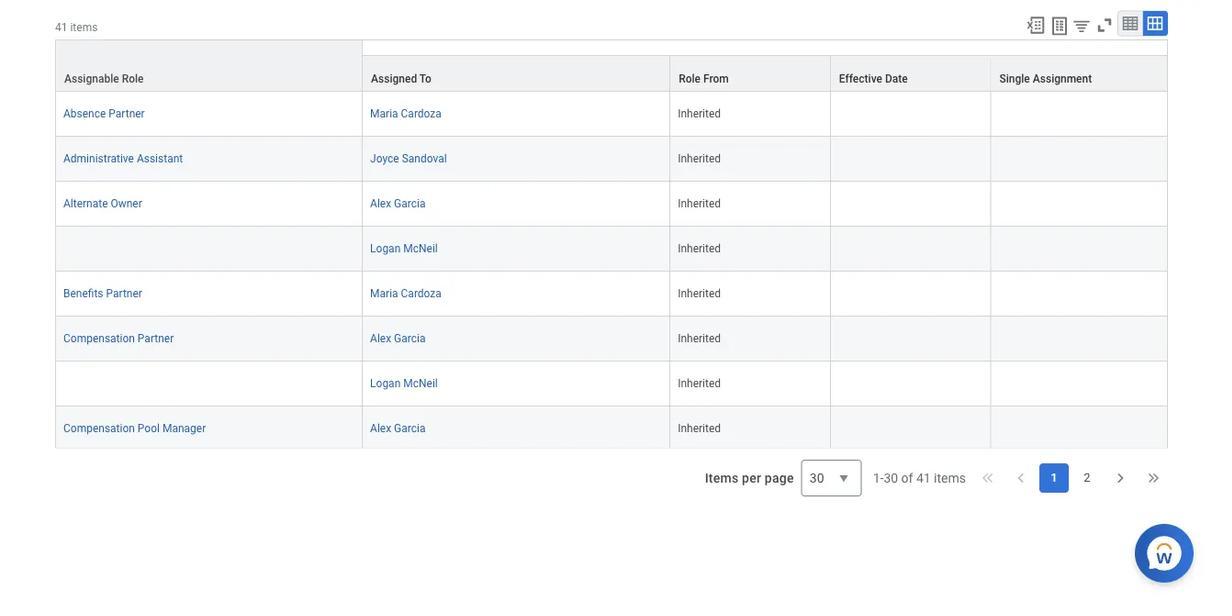 Task type: vqa. For each thing, say whether or not it's contained in the screenshot.
Desjardins in the button
no



Task type: locate. For each thing, give the bounding box(es) containing it.
3 inherited from the top
[[678, 197, 721, 210]]

2 maria from the top
[[370, 287, 398, 300]]

items left chevron 2x left small icon
[[934, 471, 967, 486]]

assignable role row
[[55, 39, 1169, 92]]

1 vertical spatial logan
[[370, 377, 401, 390]]

1 vertical spatial maria cardoza link
[[370, 284, 442, 300]]

2 mcneil from the top
[[404, 377, 438, 390]]

alex for compensation partner
[[370, 332, 391, 345]]

1 role from the left
[[122, 72, 144, 85]]

assignable role
[[64, 72, 144, 85]]

0 vertical spatial mcneil
[[404, 242, 438, 255]]

8 row from the top
[[55, 362, 1169, 407]]

1 horizontal spatial items
[[934, 471, 967, 486]]

alex for alternate owner
[[370, 197, 391, 210]]

assigned to
[[371, 72, 432, 85]]

41 inside status
[[917, 471, 931, 486]]

items per page element
[[703, 449, 862, 508]]

row containing administrative assistant
[[55, 137, 1169, 182]]

1 vertical spatial logan mcneil link
[[370, 374, 438, 390]]

role right assignable
[[122, 72, 144, 85]]

2 role from the left
[[679, 72, 701, 85]]

alex
[[370, 197, 391, 210], [370, 332, 391, 345], [370, 422, 391, 435]]

items
[[70, 21, 98, 34], [934, 471, 967, 486]]

1 vertical spatial items
[[934, 471, 967, 486]]

role
[[122, 72, 144, 85], [679, 72, 701, 85]]

compensation left pool
[[63, 422, 135, 435]]

manager
[[163, 422, 206, 435]]

cell
[[831, 92, 992, 137], [992, 92, 1169, 137], [831, 137, 992, 182], [992, 137, 1169, 182], [831, 182, 992, 227], [992, 182, 1169, 227], [55, 227, 363, 272], [831, 227, 992, 272], [992, 227, 1169, 272], [831, 272, 992, 317], [992, 272, 1169, 317], [831, 317, 992, 362], [992, 317, 1169, 362], [55, 362, 363, 407], [831, 362, 992, 407], [992, 362, 1169, 407], [831, 407, 992, 452], [992, 407, 1169, 452]]

sandoval
[[402, 152, 447, 165]]

compensation
[[63, 332, 135, 345], [63, 422, 135, 435]]

single assignment button
[[992, 56, 1168, 91]]

0 vertical spatial maria cardoza link
[[370, 104, 442, 120]]

1 logan mcneil from the top
[[370, 242, 438, 255]]

1 compensation from the top
[[63, 332, 135, 345]]

maria cardoza
[[370, 107, 442, 120], [370, 287, 442, 300]]

1 alex garcia link from the top
[[370, 194, 426, 210]]

9 row from the top
[[55, 407, 1169, 452]]

3 alex garcia link from the top
[[370, 419, 426, 435]]

benefits partner
[[63, 287, 142, 300]]

row containing benefits partner
[[55, 272, 1169, 317]]

0 vertical spatial alex
[[370, 197, 391, 210]]

1 vertical spatial cardoza
[[401, 287, 442, 300]]

2 vertical spatial alex garcia
[[370, 422, 426, 435]]

items
[[705, 471, 739, 486]]

3 row from the top
[[55, 137, 1169, 182]]

role from button
[[671, 56, 830, 91]]

3 alex garcia from the top
[[370, 422, 426, 435]]

joyce
[[370, 152, 399, 165]]

garcia for compensation partner
[[394, 332, 426, 345]]

1 horizontal spatial role
[[679, 72, 701, 85]]

table image
[[1122, 14, 1140, 33]]

1 vertical spatial maria cardoza
[[370, 287, 442, 300]]

compensation down benefits partner
[[63, 332, 135, 345]]

1 maria cardoza from the top
[[370, 107, 442, 120]]

1 vertical spatial maria
[[370, 287, 398, 300]]

inherited for compensation partner
[[678, 332, 721, 345]]

0 vertical spatial maria
[[370, 107, 398, 120]]

maria
[[370, 107, 398, 120], [370, 287, 398, 300]]

export to excel image
[[1026, 15, 1046, 36]]

5 inherited from the top
[[678, 287, 721, 300]]

logan mcneil link
[[370, 239, 438, 255], [370, 374, 438, 390]]

0 horizontal spatial 41
[[55, 21, 68, 34]]

garcia for alternate owner
[[394, 197, 426, 210]]

1 garcia from the top
[[394, 197, 426, 210]]

mcneil
[[404, 242, 438, 255], [404, 377, 438, 390]]

2 alex from the top
[[370, 332, 391, 345]]

administrative assistant link
[[63, 149, 183, 165]]

effective date
[[840, 72, 908, 85]]

41 up assignable
[[55, 21, 68, 34]]

1 vertical spatial alex garcia link
[[370, 329, 426, 345]]

2 logan mcneil from the top
[[370, 377, 438, 390]]

absence partner link
[[63, 104, 145, 120]]

benefits
[[63, 287, 103, 300]]

1 vertical spatial compensation
[[63, 422, 135, 435]]

1 inherited from the top
[[678, 107, 721, 120]]

alex garcia for alternate owner
[[370, 197, 426, 210]]

alex garcia for compensation partner
[[370, 332, 426, 345]]

0 vertical spatial maria cardoza
[[370, 107, 442, 120]]

0 vertical spatial logan
[[370, 242, 401, 255]]

1 row from the top
[[55, 55, 1169, 92]]

row containing absence partner
[[55, 92, 1169, 137]]

date
[[886, 72, 908, 85]]

1 vertical spatial logan mcneil
[[370, 377, 438, 390]]

chevron 2x left small image
[[979, 469, 998, 488]]

single assignment
[[1000, 72, 1093, 85]]

alex garcia
[[370, 197, 426, 210], [370, 332, 426, 345], [370, 422, 426, 435]]

row containing compensation pool manager
[[55, 407, 1169, 452]]

logan mcneil
[[370, 242, 438, 255], [370, 377, 438, 390]]

0 vertical spatial alex garcia link
[[370, 194, 426, 210]]

cardoza
[[401, 107, 442, 120], [401, 287, 442, 300]]

2 vertical spatial garcia
[[394, 422, 426, 435]]

assignment
[[1033, 72, 1093, 85]]

1 alex from the top
[[370, 197, 391, 210]]

row containing alternate owner
[[55, 182, 1169, 227]]

41 right of
[[917, 471, 931, 486]]

1 vertical spatial 41
[[917, 471, 931, 486]]

7 row from the top
[[55, 317, 1169, 362]]

from
[[704, 72, 729, 85]]

2 maria cardoza link from the top
[[370, 284, 442, 300]]

page
[[765, 471, 794, 486]]

joyce sandoval
[[370, 152, 447, 165]]

partner down assignable role
[[109, 107, 145, 120]]

2 cardoza from the top
[[401, 287, 442, 300]]

inherited
[[678, 107, 721, 120], [678, 152, 721, 165], [678, 197, 721, 210], [678, 242, 721, 255], [678, 287, 721, 300], [678, 332, 721, 345], [678, 377, 721, 390], [678, 422, 721, 435]]

alex garcia link
[[370, 194, 426, 210], [370, 329, 426, 345], [370, 419, 426, 435]]

2 alex garcia from the top
[[370, 332, 426, 345]]

3 garcia from the top
[[394, 422, 426, 435]]

role inside 'assignable role' popup button
[[122, 72, 144, 85]]

0 vertical spatial items
[[70, 21, 98, 34]]

partner for benefits partner
[[106, 287, 142, 300]]

0 vertical spatial alex garcia
[[370, 197, 426, 210]]

2 vertical spatial partner
[[138, 332, 174, 345]]

chevron right small image
[[1112, 469, 1130, 488]]

1 vertical spatial mcneil
[[404, 377, 438, 390]]

0 vertical spatial partner
[[109, 107, 145, 120]]

partner
[[109, 107, 145, 120], [106, 287, 142, 300], [138, 332, 174, 345]]

to
[[420, 72, 432, 85]]

8 inherited from the top
[[678, 422, 721, 435]]

4 row from the top
[[55, 182, 1169, 227]]

6 inherited from the top
[[678, 332, 721, 345]]

2 list
[[1040, 464, 1102, 493]]

1 maria from the top
[[370, 107, 398, 120]]

garcia
[[394, 197, 426, 210], [394, 332, 426, 345], [394, 422, 426, 435]]

row containing compensation partner
[[55, 317, 1169, 362]]

2 vertical spatial alex garcia link
[[370, 419, 426, 435]]

partner for compensation partner
[[138, 332, 174, 345]]

0 horizontal spatial role
[[122, 72, 144, 85]]

absence partner
[[63, 107, 145, 120]]

0 vertical spatial logan mcneil
[[370, 242, 438, 255]]

maria for 1st maria cardoza link from the bottom
[[370, 287, 398, 300]]

41 items
[[55, 21, 98, 34]]

2 alex garcia link from the top
[[370, 329, 426, 345]]

1 vertical spatial partner
[[106, 287, 142, 300]]

maria cardoza link
[[370, 104, 442, 120], [370, 284, 442, 300]]

partner right benefits
[[106, 287, 142, 300]]

row
[[55, 55, 1169, 92], [55, 92, 1169, 137], [55, 137, 1169, 182], [55, 182, 1169, 227], [55, 227, 1169, 272], [55, 272, 1169, 317], [55, 317, 1169, 362], [55, 362, 1169, 407], [55, 407, 1169, 452]]

6 row from the top
[[55, 272, 1169, 317]]

1 cardoza from the top
[[401, 107, 442, 120]]

toolbar
[[1018, 11, 1169, 39]]

items up assignable
[[70, 21, 98, 34]]

effective
[[840, 72, 883, 85]]

30
[[884, 471, 899, 486]]

2 vertical spatial alex
[[370, 422, 391, 435]]

partner down benefits partner
[[138, 332, 174, 345]]

1 vertical spatial alex
[[370, 332, 391, 345]]

2 compensation from the top
[[63, 422, 135, 435]]

absence
[[63, 107, 106, 120]]

1-30 of 41 items status
[[873, 469, 967, 488]]

1 logan from the top
[[370, 242, 401, 255]]

1 horizontal spatial 41
[[917, 471, 931, 486]]

1 maria cardoza link from the top
[[370, 104, 442, 120]]

role left from
[[679, 72, 701, 85]]

benefits partner link
[[63, 284, 142, 300]]

2 garcia from the top
[[394, 332, 426, 345]]

2 inherited from the top
[[678, 152, 721, 165]]

0 vertical spatial logan mcneil link
[[370, 239, 438, 255]]

2 row from the top
[[55, 92, 1169, 137]]

chevron left small image
[[1012, 469, 1031, 488]]

owner
[[111, 197, 142, 210]]

1 alex garcia from the top
[[370, 197, 426, 210]]

0 vertical spatial compensation
[[63, 332, 135, 345]]

1 vertical spatial alex garcia
[[370, 332, 426, 345]]

0 horizontal spatial items
[[70, 21, 98, 34]]

2
[[1084, 471, 1091, 485]]

0 vertical spatial cardoza
[[401, 107, 442, 120]]

41
[[55, 21, 68, 34], [917, 471, 931, 486]]

0 vertical spatial garcia
[[394, 197, 426, 210]]

pagination element
[[873, 449, 1169, 508]]

1 vertical spatial garcia
[[394, 332, 426, 345]]

logan
[[370, 242, 401, 255], [370, 377, 401, 390]]



Task type: describe. For each thing, give the bounding box(es) containing it.
compensation for compensation partner
[[63, 332, 135, 345]]

0 vertical spatial 41
[[55, 21, 68, 34]]

assignable
[[64, 72, 119, 85]]

alex garcia link for alternate owner
[[370, 194, 426, 210]]

7 inherited from the top
[[678, 377, 721, 390]]

assignable role button
[[56, 40, 362, 91]]

items per page
[[705, 471, 794, 486]]

2 button
[[1073, 464, 1102, 493]]

alternate owner link
[[63, 194, 142, 210]]

items inside status
[[934, 471, 967, 486]]

row containing assigned to
[[55, 55, 1169, 92]]

role inside role from popup button
[[679, 72, 701, 85]]

administrative
[[63, 152, 134, 165]]

2 logan from the top
[[370, 377, 401, 390]]

inherited for absence partner
[[678, 107, 721, 120]]

effective date button
[[831, 56, 991, 91]]

compensation partner
[[63, 332, 174, 345]]

compensation pool manager
[[63, 422, 206, 435]]

alex garcia link for compensation partner
[[370, 329, 426, 345]]

joyce sandoval link
[[370, 149, 447, 165]]

1 logan mcneil link from the top
[[370, 239, 438, 255]]

inherited for alternate owner
[[678, 197, 721, 210]]

3 alex from the top
[[370, 422, 391, 435]]

compensation partner link
[[63, 329, 174, 345]]

cardoza for second maria cardoza link from the bottom of the page
[[401, 107, 442, 120]]

of
[[902, 471, 914, 486]]

alternate owner
[[63, 197, 142, 210]]

chevron 2x right small image
[[1145, 469, 1163, 488]]

assistant
[[137, 152, 183, 165]]

5 row from the top
[[55, 227, 1169, 272]]

workday assistant region
[[1136, 517, 1202, 583]]

1-30 of 41 items
[[873, 471, 967, 486]]

export to worksheets image
[[1049, 15, 1071, 37]]

4 inherited from the top
[[678, 242, 721, 255]]

inherited for administrative assistant
[[678, 152, 721, 165]]

assigned
[[371, 72, 417, 85]]

single
[[1000, 72, 1031, 85]]

select to filter grid data image
[[1072, 16, 1092, 36]]

expand table image
[[1147, 14, 1165, 33]]

inherited for compensation pool manager
[[678, 422, 721, 435]]

compensation for compensation pool manager
[[63, 422, 135, 435]]

2 maria cardoza from the top
[[370, 287, 442, 300]]

partner for absence partner
[[109, 107, 145, 120]]

compensation pool manager link
[[63, 419, 206, 435]]

role from
[[679, 72, 729, 85]]

administrative assistant
[[63, 152, 183, 165]]

per
[[742, 471, 762, 486]]

assigned to button
[[363, 56, 670, 91]]

alternate
[[63, 197, 108, 210]]

1 mcneil from the top
[[404, 242, 438, 255]]

1-
[[873, 471, 884, 486]]

pool
[[138, 422, 160, 435]]

inherited for benefits partner
[[678, 287, 721, 300]]

cardoza for 1st maria cardoza link from the bottom
[[401, 287, 442, 300]]

2 logan mcneil link from the top
[[370, 374, 438, 390]]

maria for second maria cardoza link from the bottom of the page
[[370, 107, 398, 120]]

fullscreen image
[[1095, 15, 1115, 36]]



